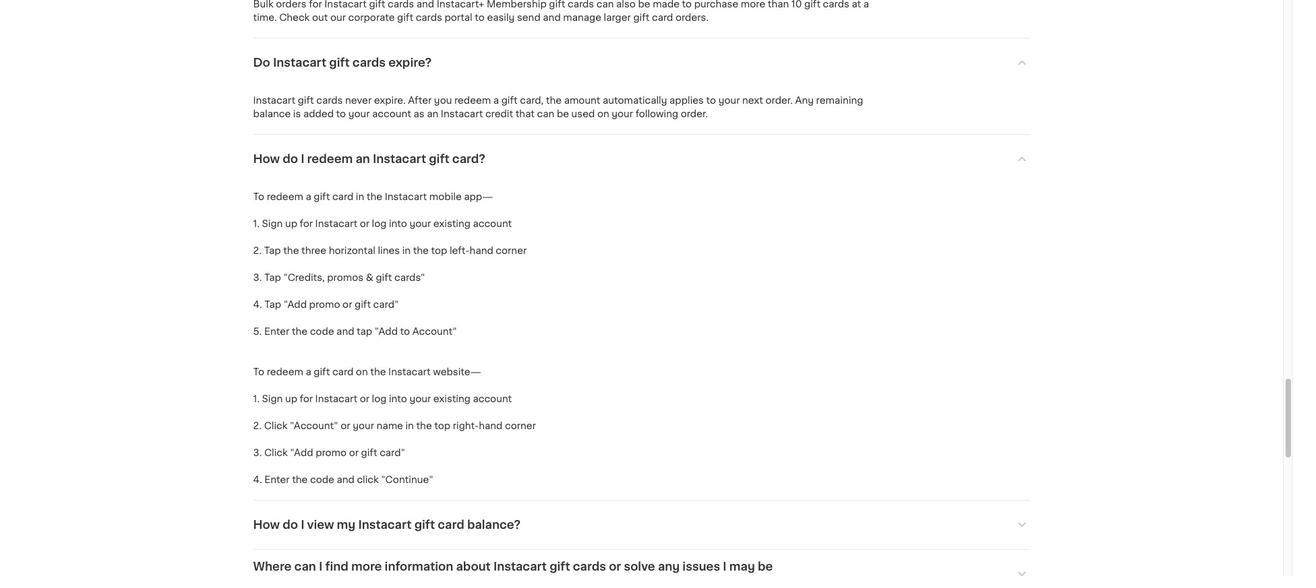Task type: vqa. For each thing, say whether or not it's contained in the screenshot.
Delivery's Delivery
no



Task type: describe. For each thing, give the bounding box(es) containing it.
where
[[253, 562, 292, 573]]

tap
[[357, 327, 372, 337]]

applies
[[670, 96, 704, 105]]

expire.
[[374, 96, 406, 105]]

an inside dropdown button
[[356, 154, 370, 165]]

"continue"
[[381, 476, 433, 485]]

2 3. from the top
[[253, 449, 262, 458]]

0 vertical spatial tap
[[264, 246, 281, 256]]

any
[[658, 562, 680, 573]]

instacart up balance
[[253, 96, 295, 105]]

left-
[[450, 246, 470, 256]]

cards inside where can i find more information about instacart gift cards or solve any issues i may be
[[573, 562, 606, 573]]

used
[[571, 109, 595, 119]]

name
[[377, 422, 403, 431]]

issues
[[683, 562, 720, 573]]

1 vertical spatial "add
[[375, 327, 398, 337]]

view
[[307, 520, 334, 531]]

instacart up "account"
[[315, 395, 357, 404]]

or inside where can i find more information about instacart gift cards or solve any issues i may be
[[609, 562, 621, 573]]

the right the name
[[416, 422, 432, 431]]

2 for from the top
[[300, 395, 313, 404]]

1 up from the top
[[285, 219, 297, 229]]

1 click from the top
[[264, 422, 288, 431]]

you
[[434, 96, 452, 105]]

more
[[351, 562, 382, 573]]

2 log from the top
[[372, 395, 387, 404]]

an inside instacart gift cards never expire. after you redeem a gift card, the amount automatically applies to your next order. any remaining balance is added to your account as an instacart credit that can be used on your following order.
[[427, 109, 438, 119]]

i left may
[[723, 562, 727, 573]]

added
[[303, 109, 334, 119]]

three
[[301, 246, 326, 256]]

find
[[325, 562, 348, 573]]

0 vertical spatial hand
[[470, 246, 493, 256]]

0 vertical spatial card
[[332, 192, 353, 202]]

instacart inside how do i redeem an instacart gift card? dropdown button
[[373, 154, 426, 165]]

how do i view my instacart gift card balance?
[[253, 520, 521, 531]]

redeem up three
[[267, 192, 303, 202]]

is
[[293, 109, 301, 119]]

1 vertical spatial promo
[[316, 449, 347, 458]]

1 vertical spatial tap
[[264, 273, 281, 283]]

do
[[253, 58, 270, 68]]

do instacart gift cards expire?
[[253, 58, 432, 68]]

1 3. from the top
[[253, 273, 262, 283]]

2 vertical spatial account
[[473, 395, 512, 404]]

1 vertical spatial corner
[[505, 422, 536, 431]]

i for redeem
[[301, 154, 304, 165]]

on inside to redeem a gift card in the instacart mobile app— 1. sign up for instacart or log into your existing account 2. tap the three horizontal lines in the top left-hand corner 3. tap "credits, promos & gift cards" 4. tap "add promo or gift card" 5. enter the code and tap "add to account" to redeem a gift card on the instacart website— 1. sign up for instacart or log into your existing account 2. click "account" or your name in the top right-hand corner 3. click "add promo or gift card" 4. enter the code and click "continue"
[[356, 368, 368, 377]]

the up view
[[292, 476, 308, 485]]

2 click from the top
[[264, 449, 288, 458]]

automatically
[[603, 96, 667, 105]]

information
[[385, 562, 453, 573]]

2 4. from the top
[[253, 476, 262, 485]]

1 to from the top
[[253, 192, 264, 202]]

i for view
[[301, 520, 304, 531]]

1 vertical spatial order.
[[681, 109, 708, 119]]

how do i redeem an instacart gift card? button
[[253, 135, 1030, 184]]

gift inside 'dropdown button'
[[329, 58, 350, 68]]

the down tap
[[370, 368, 386, 377]]

do for redeem
[[283, 154, 298, 165]]

can inside instacart gift cards never expire. after you redeem a gift card, the amount automatically applies to your next order. any remaining balance is added to your account as an instacart credit that can be used on your following order.
[[537, 109, 554, 119]]

1 vertical spatial to
[[336, 109, 346, 119]]

where can i find more information about instacart gift cards or solve any issues i may be
[[253, 562, 773, 576]]

how do i view my instacart gift card balance? button
[[253, 501, 1030, 550]]

2 1. from the top
[[253, 395, 260, 404]]

that
[[516, 109, 535, 119]]

5.
[[253, 327, 262, 337]]

2 vertical spatial a
[[306, 368, 311, 377]]

instacart left mobile
[[385, 192, 427, 202]]

balance?
[[467, 520, 521, 531]]

following
[[636, 109, 678, 119]]

0 vertical spatial in
[[356, 192, 364, 202]]

be inside instacart gift cards never expire. after you redeem a gift card, the amount automatically applies to your next order. any remaining balance is added to your account as an instacart credit that can be used on your following order.
[[557, 109, 569, 119]]

the right 5.
[[292, 327, 307, 337]]

click
[[357, 476, 379, 485]]

promos
[[327, 273, 363, 283]]

1 vertical spatial card"
[[380, 449, 405, 458]]

horizontal
[[329, 246, 375, 256]]

how for how do i view my instacart gift card balance?
[[253, 520, 280, 531]]

next
[[742, 96, 763, 105]]

do for view
[[283, 520, 298, 531]]

2 existing from the top
[[433, 395, 471, 404]]

1 1. from the top
[[253, 219, 260, 229]]

0 vertical spatial corner
[[496, 246, 527, 256]]

redeem up "account"
[[267, 368, 303, 377]]

solve
[[624, 562, 655, 573]]

1 vertical spatial account
[[473, 219, 512, 229]]

1 2. from the top
[[253, 246, 262, 256]]

card,
[[520, 96, 544, 105]]

0 vertical spatial top
[[431, 246, 447, 256]]

any
[[795, 96, 814, 105]]

cards inside 'dropdown button'
[[352, 58, 386, 68]]

1 sign from the top
[[262, 219, 283, 229]]

1 and from the top
[[336, 327, 354, 337]]

how do i redeem an instacart gift card?
[[253, 154, 485, 165]]

2 into from the top
[[389, 395, 407, 404]]



Task type: locate. For each thing, give the bounding box(es) containing it.
top
[[431, 246, 447, 256], [434, 422, 450, 431]]

instacart left the website—
[[388, 368, 431, 377]]

card"
[[373, 300, 399, 310], [380, 449, 405, 458]]

top left left-
[[431, 246, 447, 256]]

card down how do i redeem an instacart gift card?
[[332, 192, 353, 202]]

right-
[[453, 422, 479, 431]]

1 vertical spatial to
[[253, 368, 264, 377]]

may
[[729, 562, 755, 573]]

to left account"
[[400, 327, 410, 337]]

1 vertical spatial hand
[[479, 422, 503, 431]]

the inside instacart gift cards never expire. after you redeem a gift card, the amount automatically applies to your next order. any remaining balance is added to your account as an instacart credit that can be used on your following order.
[[546, 96, 562, 105]]

never
[[345, 96, 372, 105]]

1 vertical spatial be
[[758, 562, 773, 573]]

how up the 'where'
[[253, 520, 280, 531]]

2 2. from the top
[[253, 422, 262, 431]]

i down "is"
[[301, 154, 304, 165]]

balance
[[253, 109, 291, 119]]

gift
[[329, 58, 350, 68], [298, 96, 314, 105], [501, 96, 518, 105], [429, 154, 449, 165], [314, 192, 330, 202], [376, 273, 392, 283], [355, 300, 371, 310], [314, 368, 330, 377], [361, 449, 377, 458], [414, 520, 435, 531], [550, 562, 570, 573]]

the up cards"
[[413, 246, 429, 256]]

0 vertical spatial to
[[706, 96, 716, 105]]

1 horizontal spatial be
[[758, 562, 773, 573]]

2 do from the top
[[283, 520, 298, 531]]

instacart inside how do i view my instacart gift card balance? dropdown button
[[358, 520, 412, 531]]

redeem
[[454, 96, 491, 105], [307, 154, 353, 165], [267, 192, 303, 202], [267, 368, 303, 377]]

0 horizontal spatial order.
[[681, 109, 708, 119]]

instacart down as
[[373, 154, 426, 165]]

account down app—
[[473, 219, 512, 229]]

and
[[336, 327, 354, 337], [337, 476, 355, 485]]

1 vertical spatial 4.
[[253, 476, 262, 485]]

2 to from the top
[[253, 368, 264, 377]]

existing down mobile
[[433, 219, 471, 229]]

into up the name
[[389, 395, 407, 404]]

card
[[332, 192, 353, 202], [332, 368, 353, 377], [438, 520, 464, 531]]

2 vertical spatial in
[[405, 422, 414, 431]]

2 vertical spatial to
[[400, 327, 410, 337]]

order.
[[766, 96, 793, 105], [681, 109, 708, 119]]

1 vertical spatial card
[[332, 368, 353, 377]]

to
[[706, 96, 716, 105], [336, 109, 346, 119], [400, 327, 410, 337]]

instacart right do
[[273, 58, 326, 68]]

log up the name
[[372, 395, 387, 404]]

log up lines
[[372, 219, 387, 229]]

0 vertical spatial on
[[597, 109, 609, 119]]

account
[[372, 109, 411, 119], [473, 219, 512, 229], [473, 395, 512, 404]]

promo
[[309, 300, 340, 310], [316, 449, 347, 458]]

2. left "account"
[[253, 422, 262, 431]]

0 vertical spatial code
[[310, 327, 334, 337]]

code up view
[[310, 476, 334, 485]]

1 vertical spatial for
[[300, 395, 313, 404]]

2 vertical spatial card
[[438, 520, 464, 531]]

card" down "&"
[[373, 300, 399, 310]]

gift inside where can i find more information about instacart gift cards or solve any issues i may be
[[550, 562, 570, 573]]

0 vertical spatial promo
[[309, 300, 340, 310]]

0 horizontal spatial can
[[294, 562, 316, 573]]

remaining
[[816, 96, 863, 105]]

2 vertical spatial cards
[[573, 562, 606, 573]]

to down never
[[336, 109, 346, 119]]

0 vertical spatial "add
[[284, 300, 307, 310]]

2 vertical spatial "add
[[290, 449, 313, 458]]

how for how do i redeem an instacart gift card?
[[253, 154, 280, 165]]

1 vertical spatial existing
[[433, 395, 471, 404]]

0 vertical spatial click
[[264, 422, 288, 431]]

promo down the "credits,
[[309, 300, 340, 310]]

cards up never
[[352, 58, 386, 68]]

0 vertical spatial 1.
[[253, 219, 260, 229]]

account"
[[412, 327, 457, 337]]

existing
[[433, 219, 471, 229], [433, 395, 471, 404]]

1 log from the top
[[372, 219, 387, 229]]

after
[[408, 96, 432, 105]]

mobile
[[429, 192, 462, 202]]

0 vertical spatial to
[[253, 192, 264, 202]]

0 vertical spatial how
[[253, 154, 280, 165]]

account up right-
[[473, 395, 512, 404]]

order. down the applies
[[681, 109, 708, 119]]

an right as
[[427, 109, 438, 119]]

0 vertical spatial 3.
[[253, 273, 262, 283]]

promo down "account"
[[316, 449, 347, 458]]

up up "account"
[[285, 395, 297, 404]]

on inside instacart gift cards never expire. after you redeem a gift card, the amount automatically applies to your next order. any remaining balance is added to your account as an instacart credit that can be used on your following order.
[[597, 109, 609, 119]]

0 vertical spatial existing
[[433, 219, 471, 229]]

2. left three
[[253, 246, 262, 256]]

for up "account"
[[300, 395, 313, 404]]

instacart gift cards never expire. after you redeem a gift card, the amount automatically applies to your next order. any remaining balance is added to your account as an instacart credit that can be used on your following order.
[[253, 96, 866, 119]]

1 vertical spatial into
[[389, 395, 407, 404]]

1 4. from the top
[[253, 300, 262, 310]]

1 into from the top
[[389, 219, 407, 229]]

&
[[366, 273, 373, 283]]

top left right-
[[434, 422, 450, 431]]

1 vertical spatial code
[[310, 476, 334, 485]]

a
[[493, 96, 499, 105], [306, 192, 311, 202], [306, 368, 311, 377]]

for
[[300, 219, 313, 229], [300, 395, 313, 404]]

1 vertical spatial a
[[306, 192, 311, 202]]

i
[[301, 154, 304, 165], [301, 520, 304, 531], [319, 562, 322, 573], [723, 562, 727, 573]]

hand down the website—
[[479, 422, 503, 431]]

0 horizontal spatial to
[[336, 109, 346, 119]]

can
[[537, 109, 554, 119], [294, 562, 316, 573]]

2 horizontal spatial to
[[706, 96, 716, 105]]

1 vertical spatial do
[[283, 520, 298, 531]]

instacart down the "you" at the top
[[441, 109, 483, 119]]

in right lines
[[402, 246, 411, 256]]

0 vertical spatial cards
[[352, 58, 386, 68]]

be left 'used'
[[557, 109, 569, 119]]

2 code from the top
[[310, 476, 334, 485]]

1 vertical spatial can
[[294, 562, 316, 573]]

1 vertical spatial log
[[372, 395, 387, 404]]

be inside where can i find more information about instacart gift cards or solve any issues i may be
[[758, 562, 773, 573]]

account down the "expire."
[[372, 109, 411, 119]]

1 vertical spatial 1.
[[253, 395, 260, 404]]

0 vertical spatial card"
[[373, 300, 399, 310]]

a up credit
[[493, 96, 499, 105]]

0 vertical spatial account
[[372, 109, 411, 119]]

1 vertical spatial cards
[[316, 96, 343, 105]]

and left tap
[[336, 327, 354, 337]]

a up "account"
[[306, 368, 311, 377]]

instacart up horizontal at the left top of page
[[315, 219, 357, 229]]

can down the "card,"
[[537, 109, 554, 119]]

do left view
[[283, 520, 298, 531]]

account inside instacart gift cards never expire. after you redeem a gift card, the amount automatically applies to your next order. any remaining balance is added to your account as an instacart credit that can be used on your following order.
[[372, 109, 411, 119]]

cards inside instacart gift cards never expire. after you redeem a gift card, the amount automatically applies to your next order. any remaining balance is added to your account as an instacart credit that can be used on your following order.
[[316, 96, 343, 105]]

0 horizontal spatial cards
[[316, 96, 343, 105]]

card left balance?
[[438, 520, 464, 531]]

0 vertical spatial into
[[389, 219, 407, 229]]

where can i find more information about instacart gift cards or solve any issues i may be button
[[253, 550, 1030, 576]]

or
[[360, 219, 369, 229], [343, 300, 352, 310], [360, 395, 369, 404], [341, 422, 350, 431], [349, 449, 359, 458], [609, 562, 621, 573]]

into
[[389, 219, 407, 229], [389, 395, 407, 404]]

instacart right 'my' at left
[[358, 520, 412, 531]]

be
[[557, 109, 569, 119], [758, 562, 773, 573]]

lines
[[378, 246, 400, 256]]

0 vertical spatial be
[[557, 109, 569, 119]]

1 vertical spatial 2.
[[253, 422, 262, 431]]

1 vertical spatial top
[[434, 422, 450, 431]]

"add
[[284, 300, 307, 310], [375, 327, 398, 337], [290, 449, 313, 458]]

1 horizontal spatial can
[[537, 109, 554, 119]]

0 vertical spatial do
[[283, 154, 298, 165]]

corner
[[496, 246, 527, 256], [505, 422, 536, 431]]

an down never
[[356, 154, 370, 165]]

0 vertical spatial a
[[493, 96, 499, 105]]

cards
[[352, 58, 386, 68], [316, 96, 343, 105], [573, 562, 606, 573]]

expire?
[[388, 58, 432, 68]]

click
[[264, 422, 288, 431], [264, 449, 288, 458]]

0 vertical spatial sign
[[262, 219, 283, 229]]

instacart right about
[[493, 562, 547, 573]]

redeem right the "you" at the top
[[454, 96, 491, 105]]

to inside to redeem a gift card in the instacart mobile app— 1. sign up for instacart or log into your existing account 2. tap the three horizontal lines in the top left-hand corner 3. tap "credits, promos & gift cards" 4. tap "add promo or gift card" 5. enter the code and tap "add to account" to redeem a gift card on the instacart website— 1. sign up for instacart or log into your existing account 2. click "account" or your name in the top right-hand corner 3. click "add promo or gift card" 4. enter the code and click "continue"
[[400, 327, 410, 337]]

2 sign from the top
[[262, 395, 283, 404]]

order. left any
[[766, 96, 793, 105]]

hand down app—
[[470, 246, 493, 256]]

the down how do i redeem an instacart gift card?
[[367, 192, 382, 202]]

1 vertical spatial enter
[[264, 476, 290, 485]]

the left three
[[283, 246, 299, 256]]

4.
[[253, 300, 262, 310], [253, 476, 262, 485]]

do down "is"
[[283, 154, 298, 165]]

for up three
[[300, 219, 313, 229]]

"add down the "credits,
[[284, 300, 307, 310]]

to right the applies
[[706, 96, 716, 105]]

hand
[[470, 246, 493, 256], [479, 422, 503, 431]]

log
[[372, 219, 387, 229], [372, 395, 387, 404]]

on
[[597, 109, 609, 119], [356, 368, 368, 377]]

card up "account"
[[332, 368, 353, 377]]

0 vertical spatial order.
[[766, 96, 793, 105]]

cards up added
[[316, 96, 343, 105]]

i left find
[[319, 562, 322, 573]]

a inside instacart gift cards never expire. after you redeem a gift card, the amount automatically applies to your next order. any remaining balance is added to your account as an instacart credit that can be used on your following order.
[[493, 96, 499, 105]]

1 vertical spatial and
[[337, 476, 355, 485]]

cards left solve
[[573, 562, 606, 573]]

1 existing from the top
[[433, 219, 471, 229]]

card?
[[452, 154, 485, 165]]

1 vertical spatial in
[[402, 246, 411, 256]]

to redeem a gift card in the instacart mobile app— 1. sign up for instacart or log into your existing account 2. tap the three horizontal lines in the top left-hand corner 3. tap "credits, promos & gift cards" 4. tap "add promo or gift card" 5. enter the code and tap "add to account" to redeem a gift card on the instacart website— 1. sign up for instacart or log into your existing account 2. click "account" or your name in the top right-hand corner 3. click "add promo or gift card" 4. enter the code and click "continue"
[[253, 192, 536, 485]]

your
[[718, 96, 740, 105], [348, 109, 370, 119], [612, 109, 633, 119], [410, 219, 431, 229], [410, 395, 431, 404], [353, 422, 374, 431]]

sign
[[262, 219, 283, 229], [262, 395, 283, 404]]

enter
[[264, 327, 289, 337], [264, 476, 290, 485]]

1 horizontal spatial cards
[[352, 58, 386, 68]]

0 vertical spatial and
[[336, 327, 354, 337]]

card" down the name
[[380, 449, 405, 458]]

instacart inside do instacart gift cards expire? 'dropdown button'
[[273, 58, 326, 68]]

on right 'used'
[[597, 109, 609, 119]]

"account"
[[290, 422, 338, 431]]

cards"
[[394, 273, 425, 283]]

the
[[546, 96, 562, 105], [367, 192, 382, 202], [283, 246, 299, 256], [413, 246, 429, 256], [292, 327, 307, 337], [370, 368, 386, 377], [416, 422, 432, 431], [292, 476, 308, 485]]

redeem inside dropdown button
[[307, 154, 353, 165]]

1 for from the top
[[300, 219, 313, 229]]

1 horizontal spatial order.
[[766, 96, 793, 105]]

1 code from the top
[[310, 327, 334, 337]]

1 vertical spatial how
[[253, 520, 280, 531]]

into up lines
[[389, 219, 407, 229]]

website—
[[433, 368, 481, 377]]

can inside where can i find more information about instacart gift cards or solve any issues i may be
[[294, 562, 316, 573]]

can left find
[[294, 562, 316, 573]]

up up the "credits,
[[285, 219, 297, 229]]

1 vertical spatial 3.
[[253, 449, 262, 458]]

up
[[285, 219, 297, 229], [285, 395, 297, 404]]

card inside how do i view my instacart gift card balance? dropdown button
[[438, 520, 464, 531]]

1 vertical spatial an
[[356, 154, 370, 165]]

an
[[427, 109, 438, 119], [356, 154, 370, 165]]

0 vertical spatial 4.
[[253, 300, 262, 310]]

corner right right-
[[505, 422, 536, 431]]

"add down "account"
[[290, 449, 313, 458]]

i for find
[[319, 562, 322, 573]]

in right the name
[[405, 422, 414, 431]]

0 horizontal spatial on
[[356, 368, 368, 377]]

1 vertical spatial up
[[285, 395, 297, 404]]

be right may
[[758, 562, 773, 573]]

0 vertical spatial an
[[427, 109, 438, 119]]

to
[[253, 192, 264, 202], [253, 368, 264, 377]]

0 vertical spatial enter
[[264, 327, 289, 337]]

1 how from the top
[[253, 154, 280, 165]]

0 horizontal spatial be
[[557, 109, 569, 119]]

in
[[356, 192, 364, 202], [402, 246, 411, 256], [405, 422, 414, 431]]

redeem down added
[[307, 154, 353, 165]]

1.
[[253, 219, 260, 229], [253, 395, 260, 404]]

in down how do i redeem an instacart gift card?
[[356, 192, 364, 202]]

1 horizontal spatial to
[[400, 327, 410, 337]]

1 vertical spatial click
[[264, 449, 288, 458]]

existing down the website—
[[433, 395, 471, 404]]

0 horizontal spatial an
[[356, 154, 370, 165]]

2 vertical spatial tap
[[264, 300, 281, 310]]

how down balance
[[253, 154, 280, 165]]

"add right tap
[[375, 327, 398, 337]]

0 vertical spatial can
[[537, 109, 554, 119]]

"credits,
[[283, 273, 325, 283]]

the right the "card,"
[[546, 96, 562, 105]]

my
[[337, 520, 355, 531]]

on down tap
[[356, 368, 368, 377]]

0 vertical spatial up
[[285, 219, 297, 229]]

2 how from the top
[[253, 520, 280, 531]]

2.
[[253, 246, 262, 256], [253, 422, 262, 431]]

instacart inside where can i find more information about instacart gift cards or solve any issues i may be
[[493, 562, 547, 573]]

about
[[456, 562, 491, 573]]

how
[[253, 154, 280, 165], [253, 520, 280, 531]]

0 vertical spatial log
[[372, 219, 387, 229]]

amount
[[564, 96, 600, 105]]

and left the click
[[337, 476, 355, 485]]

2 up from the top
[[285, 395, 297, 404]]

do instacart gift cards expire? button
[[253, 39, 1030, 87]]

2 and from the top
[[337, 476, 355, 485]]

a up three
[[306, 192, 311, 202]]

1 vertical spatial on
[[356, 368, 368, 377]]

0 vertical spatial 2.
[[253, 246, 262, 256]]

app—
[[464, 192, 493, 202]]

1 do from the top
[[283, 154, 298, 165]]

0 vertical spatial for
[[300, 219, 313, 229]]

credit
[[485, 109, 513, 119]]

1 horizontal spatial an
[[427, 109, 438, 119]]

redeem inside instacart gift cards never expire. after you redeem a gift card, the amount automatically applies to your next order. any remaining balance is added to your account as an instacart credit that can be used on your following order.
[[454, 96, 491, 105]]

2 horizontal spatial cards
[[573, 562, 606, 573]]

corner right left-
[[496, 246, 527, 256]]

1 vertical spatial sign
[[262, 395, 283, 404]]

as
[[414, 109, 424, 119]]

1 horizontal spatial on
[[597, 109, 609, 119]]

code left tap
[[310, 327, 334, 337]]

tap
[[264, 246, 281, 256], [264, 273, 281, 283], [264, 300, 281, 310]]

do
[[283, 154, 298, 165], [283, 520, 298, 531]]

i left view
[[301, 520, 304, 531]]



